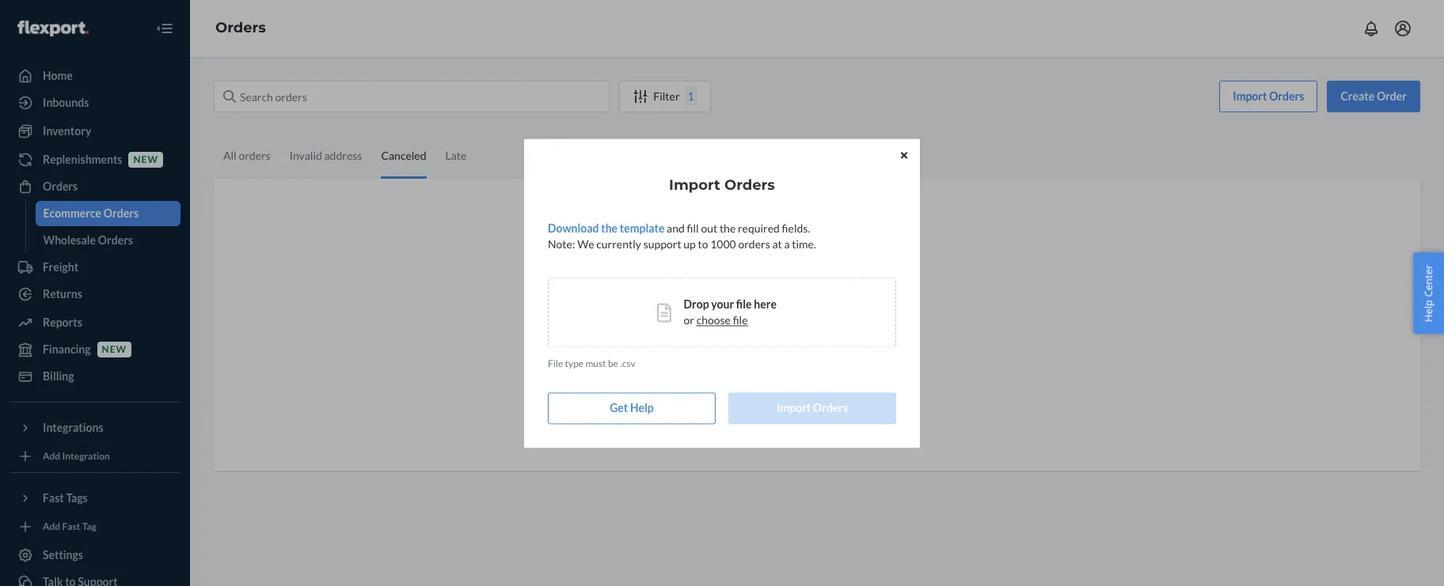 Task type: locate. For each thing, give the bounding box(es) containing it.
import orders inside button
[[777, 402, 848, 415]]

help down center
[[1422, 300, 1436, 322]]

1 vertical spatial orders
[[813, 402, 848, 415]]

help inside get help 'link'
[[630, 402, 654, 415]]

0 horizontal spatial orders
[[725, 177, 775, 194]]

0 vertical spatial import
[[669, 177, 721, 194]]

1 vertical spatial help
[[630, 402, 654, 415]]

1 vertical spatial file
[[733, 314, 748, 327]]

import
[[669, 177, 721, 194], [777, 402, 811, 415]]

fields.
[[782, 222, 811, 235]]

1 vertical spatial import orders
[[777, 402, 848, 415]]

1 horizontal spatial import orders
[[777, 402, 848, 415]]

0 horizontal spatial help
[[630, 402, 654, 415]]

1 horizontal spatial import
[[777, 402, 811, 415]]

1 horizontal spatial orders
[[813, 402, 848, 415]]

out
[[701, 222, 718, 235]]

import orders
[[669, 177, 775, 194], [777, 402, 848, 415]]

must
[[586, 358, 606, 370]]

fill
[[687, 222, 699, 235]]

0 vertical spatial help
[[1422, 300, 1436, 322]]

1 horizontal spatial the
[[720, 222, 736, 235]]

orders inside button
[[813, 402, 848, 415]]

up
[[684, 238, 696, 251]]

file left here
[[736, 298, 752, 311]]

help
[[1422, 300, 1436, 322], [630, 402, 654, 415]]

the up the 1000
[[720, 222, 736, 235]]

download the template and fill out the required fields. note: we currently support up to 1000 orders at a time.
[[548, 222, 816, 251]]

help right get
[[630, 402, 654, 415]]

required
[[738, 222, 780, 235]]

0 horizontal spatial the
[[601, 222, 618, 235]]

the up currently
[[601, 222, 618, 235]]

template
[[620, 222, 665, 235]]

file down your
[[733, 314, 748, 327]]

1 vertical spatial import
[[777, 402, 811, 415]]

0 vertical spatial file
[[736, 298, 752, 311]]

1 horizontal spatial help
[[1422, 300, 1436, 322]]

to
[[698, 238, 709, 251]]

or
[[684, 314, 695, 327]]

file
[[736, 298, 752, 311], [733, 314, 748, 327]]

the
[[601, 222, 618, 235], [720, 222, 736, 235]]

0 vertical spatial import orders
[[669, 177, 775, 194]]

help center button
[[1414, 253, 1445, 334]]

file
[[548, 358, 563, 370]]

1000
[[711, 238, 736, 251]]

0 horizontal spatial import
[[669, 177, 721, 194]]

import inside button
[[777, 402, 811, 415]]

orders
[[725, 177, 775, 194], [813, 402, 848, 415]]



Task type: describe. For each thing, give the bounding box(es) containing it.
and
[[667, 222, 685, 235]]

2 the from the left
[[720, 222, 736, 235]]

get
[[610, 402, 628, 415]]

.csv
[[620, 358, 636, 370]]

note:
[[548, 238, 575, 251]]

we
[[578, 238, 594, 251]]

get help link
[[548, 393, 716, 425]]

currently
[[597, 238, 642, 251]]

file type must be .csv
[[548, 358, 636, 370]]

file alt image
[[657, 303, 671, 322]]

help center
[[1422, 265, 1436, 322]]

drop
[[684, 298, 709, 311]]

import orders dialog
[[524, 139, 920, 448]]

your
[[711, 298, 734, 311]]

be
[[608, 358, 619, 370]]

download
[[548, 222, 599, 235]]

time.
[[792, 238, 816, 251]]

download the template link
[[548, 222, 665, 235]]

get help
[[610, 402, 654, 415]]

orders
[[739, 238, 770, 251]]

here
[[754, 298, 777, 311]]

1 the from the left
[[601, 222, 618, 235]]

drop your file here or choose file
[[684, 298, 777, 327]]

center
[[1422, 265, 1436, 297]]

support
[[644, 238, 682, 251]]

0 horizontal spatial import orders
[[669, 177, 775, 194]]

close image
[[901, 151, 908, 160]]

import orders button
[[729, 393, 897, 425]]

at
[[773, 238, 782, 251]]

a
[[784, 238, 790, 251]]

type
[[565, 358, 584, 370]]

0 vertical spatial orders
[[725, 177, 775, 194]]

help inside help center button
[[1422, 300, 1436, 322]]

choose
[[697, 314, 731, 327]]



Task type: vqa. For each thing, say whether or not it's contained in the screenshot.
Integrations dropdown button
no



